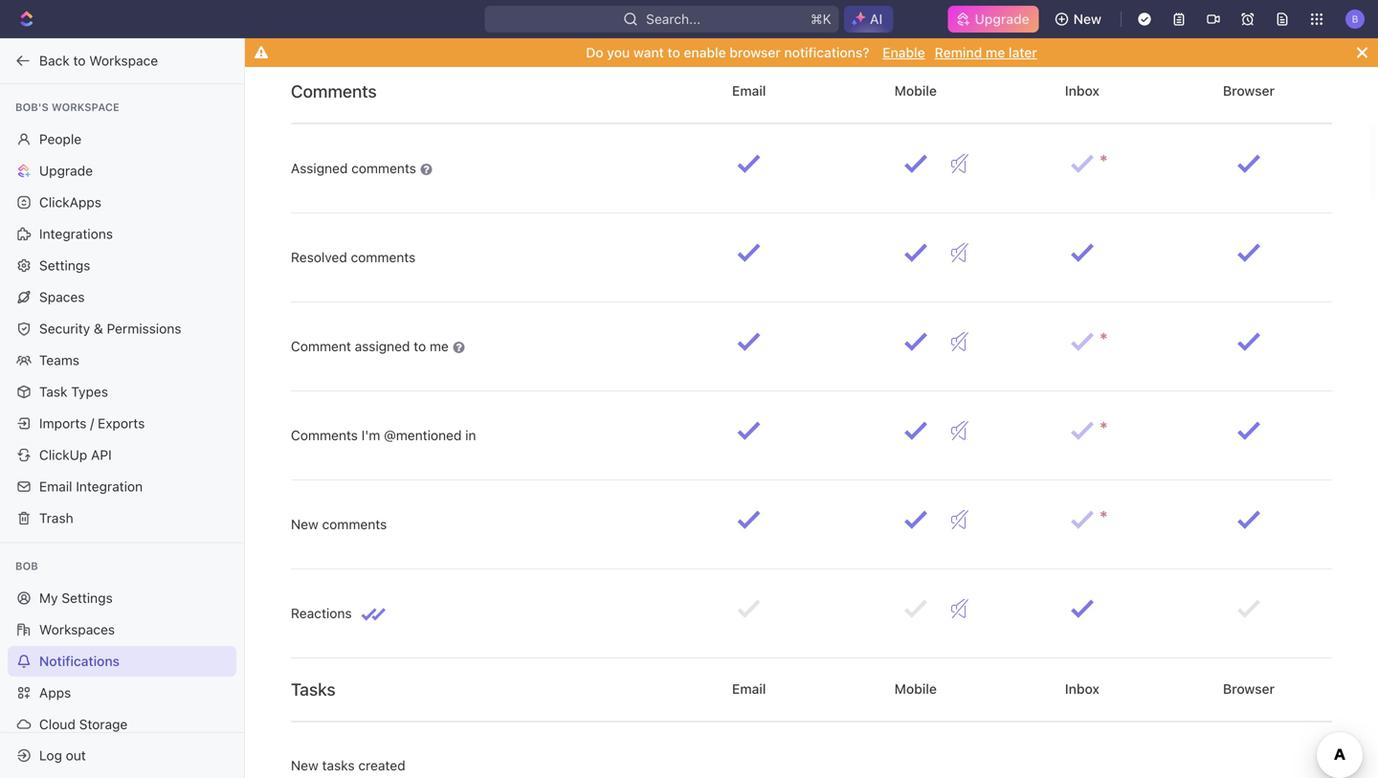 Task type: describe. For each thing, give the bounding box(es) containing it.
security & permissions link
[[8, 314, 236, 344]]

b
[[1352, 13, 1359, 24]]

comment
[[291, 338, 351, 354]]

0 horizontal spatial upgrade
[[39, 163, 93, 179]]

1 horizontal spatial upgrade
[[975, 11, 1030, 27]]

comment assigned to me
[[291, 338, 453, 354]]

cloud storage link
[[8, 709, 236, 740]]

enable
[[883, 45, 926, 60]]

workspaces
[[39, 622, 115, 638]]

created
[[358, 758, 406, 773]]

email integration
[[39, 479, 143, 494]]

0 vertical spatial me
[[986, 45, 1006, 60]]

off image for comment assigned to me
[[951, 332, 969, 351]]

/
[[90, 416, 94, 431]]

notifications link
[[8, 646, 236, 677]]

remind
[[935, 45, 983, 60]]

bob
[[15, 560, 38, 573]]

back
[[39, 53, 70, 68]]

new button
[[1047, 4, 1113, 34]]

clickup api link
[[8, 440, 236, 471]]

imports / exports
[[39, 416, 145, 431]]

clickapps
[[39, 194, 101, 210]]

1 horizontal spatial to
[[414, 338, 426, 354]]

task types
[[39, 384, 108, 400]]

email integration link
[[8, 472, 236, 502]]

integration
[[76, 479, 143, 494]]

comments for comments
[[291, 81, 377, 101]]

off image for assigned comments
[[951, 154, 969, 173]]

email for tasks
[[729, 681, 770, 697]]

task types link
[[8, 377, 236, 407]]

inbox for comments
[[1062, 83, 1103, 98]]

types
[[71, 384, 108, 400]]

@mentioned
[[384, 427, 462, 443]]

b button
[[1340, 4, 1371, 34]]

resolved comments
[[291, 249, 416, 265]]

&
[[94, 321, 103, 337]]

teams link
[[8, 345, 236, 376]]

2 horizontal spatial to
[[668, 45, 681, 60]]

comments i'm @mentioned in
[[291, 427, 476, 443]]

out
[[66, 748, 86, 764]]

bob's
[[15, 101, 49, 113]]

api
[[91, 447, 112, 463]]

in
[[465, 427, 476, 443]]

1 vertical spatial workspace
[[52, 101, 120, 113]]

people
[[39, 131, 82, 147]]

do
[[586, 45, 604, 60]]

apps link
[[8, 678, 236, 708]]

new tasks created
[[291, 758, 406, 773]]

new for new tasks created
[[291, 758, 319, 773]]

workspaces link
[[8, 615, 236, 645]]

browser for tasks
[[1220, 681, 1279, 697]]

do you want to enable browser notifications? enable remind me later
[[586, 45, 1038, 60]]

people link
[[8, 124, 236, 155]]

ai
[[870, 11, 883, 27]]

log
[[39, 748, 62, 764]]

clickup
[[39, 447, 87, 463]]

security
[[39, 321, 90, 337]]

clickup api
[[39, 447, 112, 463]]

my settings
[[39, 590, 113, 606]]

mobile for comments
[[891, 83, 941, 98]]

apps
[[39, 685, 71, 701]]

comments for assigned comments
[[352, 160, 416, 176]]

browser
[[730, 45, 781, 60]]

enable
[[684, 45, 726, 60]]

off image for resolved comments
[[951, 243, 969, 262]]

new for new
[[1074, 11, 1102, 27]]

assigned comments
[[291, 160, 420, 176]]

integrations link
[[8, 219, 236, 249]]



Task type: locate. For each thing, give the bounding box(es) containing it.
to right 'back'
[[73, 53, 86, 68]]

2 vertical spatial new
[[291, 758, 319, 773]]

comments up assigned
[[291, 81, 377, 101]]

exports
[[98, 416, 145, 431]]

workspace
[[89, 53, 158, 68], [52, 101, 120, 113]]

upgrade up later on the top right of page
[[975, 11, 1030, 27]]

browser for comments
[[1220, 83, 1279, 98]]

trash
[[39, 510, 73, 526]]

new for new comments
[[291, 516, 319, 532]]

upgrade up clickapps
[[39, 163, 93, 179]]

spaces
[[39, 289, 85, 305]]

1 vertical spatial upgrade link
[[8, 156, 236, 186]]

2 vertical spatial comments
[[322, 516, 387, 532]]

task
[[39, 384, 67, 400]]

0 vertical spatial settings
[[39, 258, 90, 273]]

comments for comments i'm @mentioned in
[[291, 427, 358, 443]]

1 horizontal spatial me
[[986, 45, 1006, 60]]

0 vertical spatial mobile
[[891, 83, 941, 98]]

cloud storage
[[39, 717, 128, 732]]

1 vertical spatial me
[[430, 338, 449, 354]]

browser
[[1220, 83, 1279, 98], [1220, 681, 1279, 697]]

off image
[[951, 154, 969, 173], [951, 243, 969, 262]]

notifications
[[39, 653, 120, 669]]

1 vertical spatial browser
[[1220, 681, 1279, 697]]

1 vertical spatial email
[[39, 479, 72, 494]]

ai button
[[844, 6, 894, 33]]

settings
[[39, 258, 90, 273], [62, 590, 113, 606]]

comments for resolved comments
[[351, 249, 416, 265]]

comments
[[352, 160, 416, 176], [351, 249, 416, 265], [322, 516, 387, 532]]

inbox
[[1062, 83, 1103, 98], [1062, 681, 1103, 697]]

me
[[986, 45, 1006, 60], [430, 338, 449, 354]]

workspace right 'back'
[[89, 53, 158, 68]]

2 off image from the top
[[951, 243, 969, 262]]

back to workspace
[[39, 53, 158, 68]]

2 vertical spatial email
[[729, 681, 770, 697]]

0 vertical spatial upgrade
[[975, 11, 1030, 27]]

0 vertical spatial comments
[[352, 160, 416, 176]]

0 vertical spatial new
[[1074, 11, 1102, 27]]

1 inbox from the top
[[1062, 83, 1103, 98]]

new
[[1074, 11, 1102, 27], [291, 516, 319, 532], [291, 758, 319, 773]]

comments right assigned
[[352, 160, 416, 176]]

imports / exports link
[[8, 408, 236, 439]]

assigned
[[291, 160, 348, 176]]

0 vertical spatial off image
[[951, 154, 969, 173]]

1 browser from the top
[[1220, 83, 1279, 98]]

upgrade
[[975, 11, 1030, 27], [39, 163, 93, 179]]

new comments
[[291, 516, 387, 532]]

to right want
[[668, 45, 681, 60]]

1 vertical spatial comments
[[351, 249, 416, 265]]

1 vertical spatial mobile
[[891, 681, 941, 697]]

permissions
[[107, 321, 181, 337]]

0 vertical spatial email
[[729, 83, 770, 98]]

you
[[607, 45, 630, 60]]

1 vertical spatial upgrade
[[39, 163, 93, 179]]

workspace inside back to workspace button
[[89, 53, 158, 68]]

1 vertical spatial new
[[291, 516, 319, 532]]

off image
[[951, 332, 969, 351], [951, 421, 969, 440], [951, 510, 969, 529], [951, 599, 969, 618]]

log out
[[39, 748, 86, 764]]

search...
[[647, 11, 701, 27]]

i'm
[[362, 427, 380, 443]]

reactions
[[291, 605, 352, 621]]

comments for new comments
[[322, 516, 387, 532]]

1 mobile from the top
[[891, 83, 941, 98]]

to
[[668, 45, 681, 60], [73, 53, 86, 68], [414, 338, 426, 354]]

want
[[634, 45, 664, 60]]

1 off image from the top
[[951, 154, 969, 173]]

comments
[[291, 81, 377, 101], [291, 427, 358, 443]]

trash link
[[8, 503, 236, 534]]

⌘k
[[811, 11, 832, 27]]

comments left i'm
[[291, 427, 358, 443]]

1 vertical spatial settings
[[62, 590, 113, 606]]

notifications?
[[785, 45, 870, 60]]

1 horizontal spatial upgrade link
[[948, 6, 1039, 33]]

2 off image from the top
[[951, 421, 969, 440]]

0 vertical spatial workspace
[[89, 53, 158, 68]]

new inside button
[[1074, 11, 1102, 27]]

cloud
[[39, 717, 75, 732]]

comments right resolved at the left of the page
[[351, 249, 416, 265]]

tasks
[[291, 679, 336, 700]]

2 inbox from the top
[[1062, 681, 1103, 697]]

later
[[1009, 45, 1038, 60]]

settings link
[[8, 250, 236, 281]]

1 vertical spatial off image
[[951, 243, 969, 262]]

2 comments from the top
[[291, 427, 358, 443]]

tasks
[[322, 758, 355, 773]]

me right assigned in the top of the page
[[430, 338, 449, 354]]

0 horizontal spatial to
[[73, 53, 86, 68]]

1 vertical spatial inbox
[[1062, 681, 1103, 697]]

0 vertical spatial upgrade link
[[948, 6, 1039, 33]]

settings up spaces on the top left
[[39, 258, 90, 273]]

email
[[729, 83, 770, 98], [39, 479, 72, 494], [729, 681, 770, 697]]

upgrade link
[[948, 6, 1039, 33], [8, 156, 236, 186]]

4 off image from the top
[[951, 599, 969, 618]]

clickapps link
[[8, 187, 236, 218]]

my settings link
[[8, 583, 236, 614]]

email for comments
[[729, 83, 770, 98]]

off image for comments i'm @mentioned in
[[951, 421, 969, 440]]

1 comments from the top
[[291, 81, 377, 101]]

security & permissions
[[39, 321, 181, 337]]

0 horizontal spatial upgrade link
[[8, 156, 236, 186]]

log out button
[[8, 741, 228, 771]]

inbox for tasks
[[1062, 681, 1103, 697]]

0 horizontal spatial me
[[430, 338, 449, 354]]

mobile for tasks
[[891, 681, 941, 697]]

assigned
[[355, 338, 410, 354]]

bob's workspace
[[15, 101, 120, 113]]

storage
[[79, 717, 128, 732]]

0 vertical spatial inbox
[[1062, 83, 1103, 98]]

to inside button
[[73, 53, 86, 68]]

me left later on the top right of page
[[986, 45, 1006, 60]]

upgrade link up later on the top right of page
[[948, 6, 1039, 33]]

0 vertical spatial comments
[[291, 81, 377, 101]]

resolved
[[291, 249, 347, 265]]

my
[[39, 590, 58, 606]]

integrations
[[39, 226, 113, 242]]

1 off image from the top
[[951, 332, 969, 351]]

spaces link
[[8, 282, 236, 313]]

imports
[[39, 416, 87, 431]]

to right assigned in the top of the page
[[414, 338, 426, 354]]

mobile
[[891, 83, 941, 98], [891, 681, 941, 697]]

1 vertical spatial comments
[[291, 427, 358, 443]]

comments down i'm
[[322, 516, 387, 532]]

0 vertical spatial browser
[[1220, 83, 1279, 98]]

workspace up people at the left of the page
[[52, 101, 120, 113]]

settings up workspaces
[[62, 590, 113, 606]]

upgrade link down people link
[[8, 156, 236, 186]]

back to workspace button
[[8, 45, 227, 76]]

3 off image from the top
[[951, 510, 969, 529]]

off image for new comments
[[951, 510, 969, 529]]

2 mobile from the top
[[891, 681, 941, 697]]

2 browser from the top
[[1220, 681, 1279, 697]]

teams
[[39, 352, 79, 368]]



Task type: vqa. For each thing, say whether or not it's contained in the screenshot.
Tasks...
no



